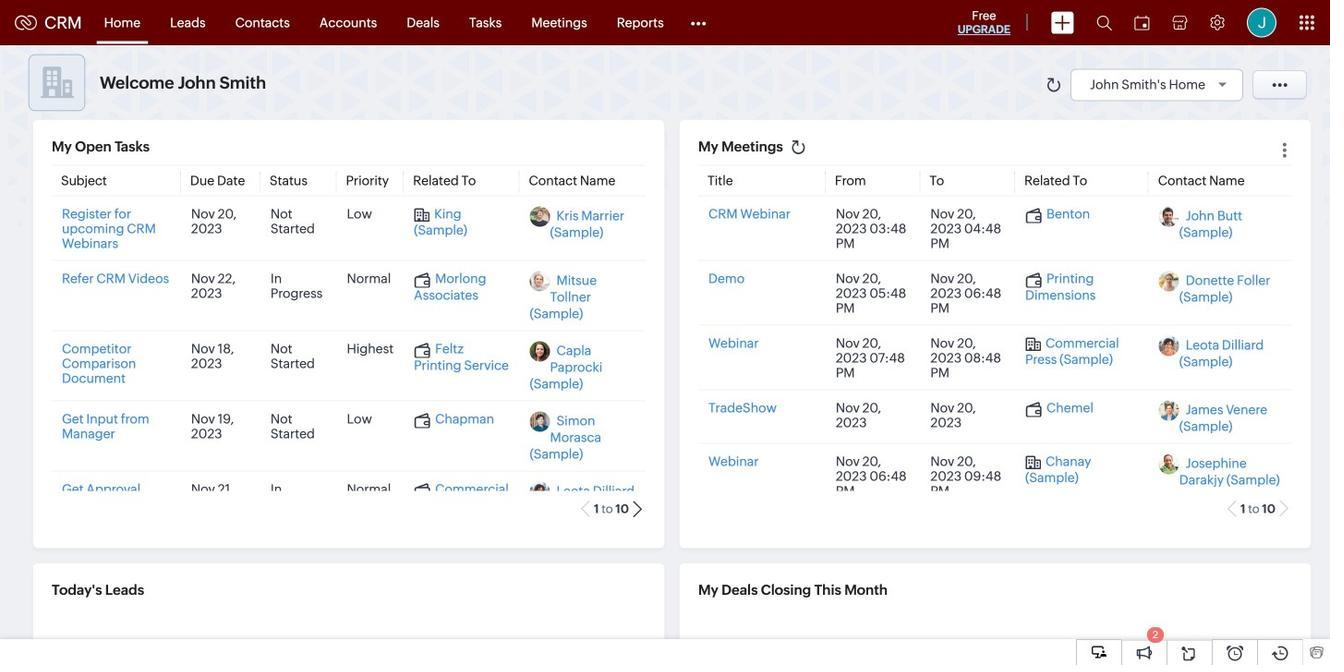 Task type: locate. For each thing, give the bounding box(es) containing it.
create menu image
[[1051, 12, 1075, 34]]

Other Modules field
[[679, 8, 719, 37]]

profile element
[[1236, 0, 1288, 45]]

create menu element
[[1040, 0, 1086, 45]]



Task type: vqa. For each thing, say whether or not it's contained in the screenshot.
the Calendar icon
yes



Task type: describe. For each thing, give the bounding box(es) containing it.
calendar image
[[1135, 15, 1150, 30]]

profile image
[[1247, 8, 1277, 37]]

search image
[[1097, 15, 1112, 30]]

search element
[[1086, 0, 1124, 45]]

logo image
[[15, 15, 37, 30]]



